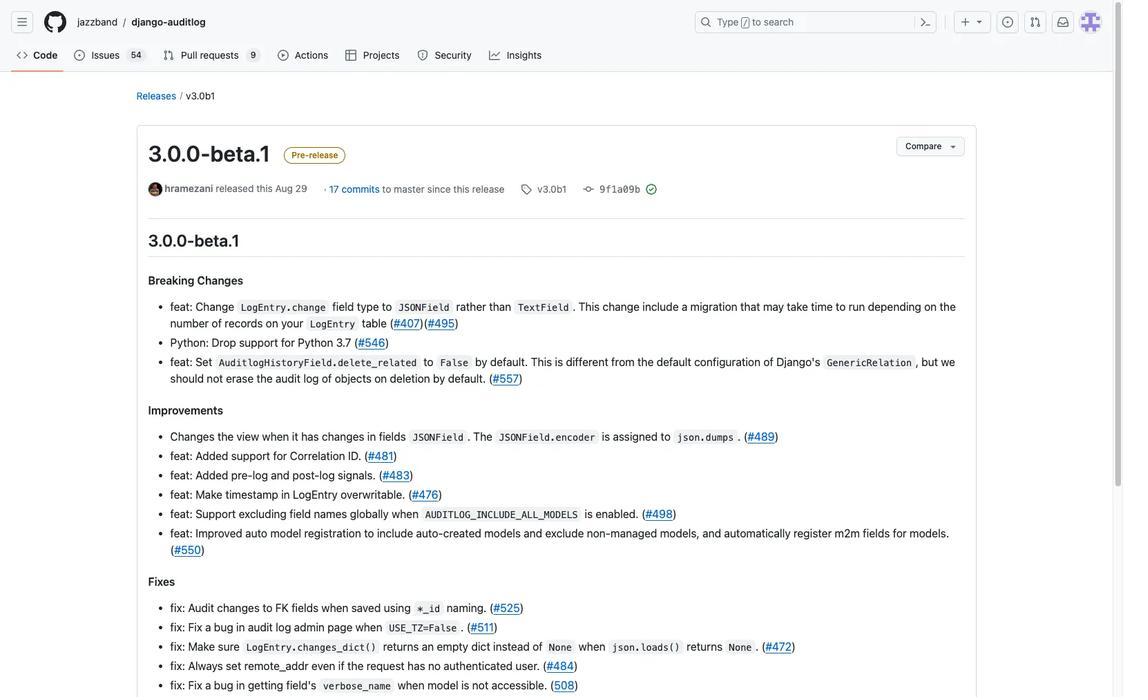 Task type: describe. For each thing, give the bounding box(es) containing it.
admin
[[294, 621, 325, 634]]

issue opened image
[[74, 50, 85, 61]]

actions
[[295, 49, 328, 61]]

3.0.0- for breaking
[[148, 231, 195, 250]]

#476 link
[[412, 488, 439, 501]]

log up timestamp
[[253, 469, 268, 481]]

is left different
[[555, 356, 563, 368]]

python
[[298, 336, 333, 349]]

table
[[362, 317, 387, 329]]

from
[[612, 356, 635, 368]]

requests
[[200, 49, 239, 61]]

projects
[[363, 49, 400, 61]]

include inside . this change include a migration that may take time to run depending on the number of records on your
[[643, 300, 679, 313]]

#484 link
[[547, 660, 574, 672]]

issue opened image
[[1003, 17, 1014, 28]]

1 fix from the top
[[188, 621, 202, 634]]

#472 link
[[766, 640, 792, 653]]

#481
[[368, 450, 394, 462]]

beta.1 for pre-
[[211, 140, 271, 167]]

for inside feat: improved auto model registration to include auto-created models and exclude non-managed models, and automatically register m2m fields for models. (
[[894, 527, 907, 540]]

#489
[[748, 430, 775, 443]]

pre-
[[231, 469, 253, 481]]

changes the view when it has changes in fields jsonfield . the jsonfield.encoder is assigned to json.dumps . ( #489 ) feat: added support for correlation id. ( #481 ) feat: added pre-log and post-log signals. ( #483 ) feat: make timestamp in logentry overwritable. ( #476 ) feat: support excluding field names globally when auditlog_include_all_models is enabled. ( #498 )
[[170, 430, 779, 520]]

when down #476
[[392, 508, 419, 520]]

empty
[[437, 640, 469, 653]]

17
[[329, 183, 339, 195]]

shield image
[[418, 50, 429, 61]]

git pull request image
[[1031, 17, 1042, 28]]

auditlog
[[168, 16, 206, 28]]

· 17 commits to master           since this release
[[324, 183, 505, 195]]

#476
[[412, 488, 439, 501]]

0 vertical spatial changes
[[197, 274, 243, 287]]

29
[[296, 182, 307, 194]]

since
[[428, 183, 451, 195]]

1 vertical spatial release
[[473, 183, 505, 195]]

. left #472
[[756, 640, 759, 653]]

released
[[216, 182, 254, 194]]

1 horizontal spatial field
[[333, 300, 354, 313]]

,
[[916, 356, 919, 368]]

#495
[[428, 317, 455, 329]]

1 fix: from the top
[[170, 602, 185, 614]]

to inside the fixes fix: audit changes to fk fields when saved using *_id naming. ( #525 ) fix: fix a bug in audit log admin page when use_tz=false . ( #511 ) fix: make sure logentry.changes_dict() returns an empty dict instead of none when json.loads() returns none . ( #472 ) fix: always set remote_addr even if the request has no authenticated user. ( #484 ) fix: fix a bug in getting field's verbose_name when model is not accessible. ( 508 )
[[263, 602, 273, 614]]

jazzband
[[77, 16, 118, 28]]

enabled.
[[596, 508, 639, 520]]

configuration
[[695, 356, 761, 368]]

to left master
[[383, 183, 392, 195]]

is left the assigned
[[602, 430, 610, 443]]

9f1a09b
[[600, 184, 641, 195]]

0 vertical spatial support
[[239, 336, 278, 349]]

verbose_name
[[323, 681, 391, 692]]

the inside . this change include a migration that may take time to run depending on the number of records on your
[[940, 300, 957, 313]]

getting
[[248, 679, 284, 692]]

view
[[237, 430, 259, 443]]

2 fix from the top
[[188, 679, 202, 692]]

to up deletion
[[424, 356, 434, 368]]

automatically
[[725, 527, 791, 540]]

to up logentry table ( #407 )( #495 ) at the top
[[382, 300, 392, 313]]

0 horizontal spatial this
[[257, 182, 273, 194]]

fixes fix: audit changes to fk fields when saved using *_id naming. ( #525 ) fix: fix a bug in audit log admin page when use_tz=false . ( #511 ) fix: make sure logentry.changes_dict() returns an empty dict instead of none when json.loads() returns none . ( #472 ) fix: always set remote_addr even if the request has no authenticated user. ( #484 ) fix: fix a bug in getting field's verbose_name when model is not accessible. ( 508 )
[[148, 575, 796, 692]]

log down "correlation"
[[320, 469, 335, 481]]

for inside changes the view when it has changes in fields jsonfield . the jsonfield.encoder is assigned to json.dumps . ( #489 ) feat: added support for correlation id. ( #481 ) feat: added pre-log and post-log signals. ( #483 ) feat: make timestamp in logentry overwritable. ( #476 ) feat: support excluding field names globally when auditlog_include_all_models is enabled. ( #498 )
[[273, 450, 287, 462]]

type
[[718, 16, 739, 28]]

when left it
[[262, 430, 289, 443]]

audit inside the fixes fix: audit changes to fk fields when saved using *_id naming. ( #525 ) fix: fix a bug in audit log admin page when use_tz=false . ( #511 ) fix: make sure logentry.changes_dict() returns an empty dict instead of none when json.loads() returns none . ( #472 ) fix: always set remote_addr even if the request has no authenticated user. ( #484 ) fix: fix a bug in getting field's verbose_name when model is not accessible. ( 508 )
[[248, 621, 273, 634]]

logentry.change
[[241, 302, 326, 313]]

changes inside changes the view when it has changes in fields jsonfield . the jsonfield.encoder is assigned to json.dumps . ( #489 ) feat: added support for correlation id. ( #481 ) feat: added pre-log and post-log signals. ( #483 ) feat: make timestamp in logentry overwritable. ( #476 ) feat: support excluding field names globally when auditlog_include_all_models is enabled. ( #498 )
[[322, 430, 365, 443]]

model inside feat: improved auto model registration to include auto-created models and exclude non-managed models, and automatically register m2m fields for models. (
[[271, 527, 301, 540]]

git pull request image
[[163, 50, 174, 61]]

in up sure
[[236, 621, 245, 634]]

correlation
[[290, 450, 345, 462]]

log inside the fixes fix: audit changes to fk fields when saved using *_id naming. ( #525 ) fix: fix a bug in audit log admin page when use_tz=false . ( #511 ) fix: make sure logentry.changes_dict() returns an empty dict instead of none when json.loads() returns none . ( #472 ) fix: always set remote_addr even if the request has no authenticated user. ( #484 ) fix: fix a bug in getting field's verbose_name when model is not accessible. ( 508 )
[[276, 621, 291, 634]]

#557
[[493, 372, 519, 385]]

2 returns from the left
[[687, 640, 723, 653]]

request
[[367, 660, 405, 672]]

post-
[[293, 469, 320, 481]]

jsonfield.encoder
[[500, 432, 596, 443]]

by inside , but we should not erase the audit log of objects on deletion by default. (
[[433, 372, 445, 385]]

. left #489 "link"
[[738, 430, 741, 443]]

default
[[657, 356, 692, 368]]

0 vertical spatial triangle down image
[[975, 16, 986, 27]]

5 fix: from the top
[[170, 679, 185, 692]]

1 vertical spatial on
[[266, 317, 279, 329]]

#498 link
[[646, 508, 673, 520]]

1 horizontal spatial and
[[524, 527, 543, 540]]

make inside changes the view when it has changes in fields jsonfield . the jsonfield.encoder is assigned to json.dumps . ( #489 ) feat: added support for correlation id. ( #481 ) feat: added pre-log and post-log signals. ( #483 ) feat: make timestamp in logentry overwritable. ( #476 ) feat: support excluding field names globally when auditlog_include_all_models is enabled. ( #498 )
[[196, 488, 223, 501]]

list containing jazzband
[[72, 11, 687, 33]]

textfield
[[518, 302, 569, 313]]

2 horizontal spatial and
[[703, 527, 722, 540]]

1 returns from the left
[[383, 640, 419, 653]]

make inside the fixes fix: audit changes to fk fields when saved using *_id naming. ( #525 ) fix: fix a bug in audit log admin page when use_tz=false . ( #511 ) fix: make sure logentry.changes_dict() returns an empty dict instead of none when json.loads() returns none . ( #472 ) fix: always set remote_addr even if the request has no authenticated user. ( #484 ) fix: fix a bug in getting field's verbose_name when model is not accessible. ( 508 )
[[188, 640, 215, 653]]

time
[[812, 300, 833, 313]]

aug
[[275, 182, 293, 194]]

17 commits link
[[329, 183, 383, 195]]

change
[[196, 300, 234, 313]]

it
[[292, 430, 299, 443]]

. inside . this change include a migration that may take time to run depending on the number of records on your
[[573, 300, 576, 313]]

in up #481 link
[[368, 430, 376, 443]]

1 added from the top
[[196, 450, 228, 462]]

#546
[[358, 336, 385, 349]]

auto-
[[416, 527, 444, 540]]

sure
[[218, 640, 240, 653]]

default. inside , but we should not erase the audit log of objects on deletion by default. (
[[448, 372, 486, 385]]

v3.0b1 inside v3.0b1 link
[[538, 183, 567, 195]]

jsonfield inside changes the view when it has changes in fields jsonfield . the jsonfield.encoder is assigned to json.dumps . ( #489 ) feat: added support for correlation id. ( #481 ) feat: added pre-log and post-log signals. ( #483 ) feat: make timestamp in logentry overwritable. ( #476 ) feat: support excluding field names globally when auditlog_include_all_models is enabled. ( #498 )
[[413, 432, 464, 443]]

notifications image
[[1058, 17, 1069, 28]]

3 feat: from the top
[[170, 450, 193, 462]]

fixes
[[148, 575, 175, 588]]

field's
[[286, 679, 317, 692]]

json.loads()
[[613, 642, 681, 653]]

)(
[[420, 317, 428, 329]]

dict
[[472, 640, 491, 653]]

insights link
[[484, 45, 549, 66]]

compare button
[[897, 137, 965, 156]]

breaking changes
[[148, 274, 243, 287]]

take
[[787, 300, 809, 313]]

when up page
[[322, 602, 349, 614]]

when down request on the left bottom
[[398, 679, 425, 692]]

but
[[922, 356, 939, 368]]

of left django's
[[764, 356, 774, 368]]

breaking
[[148, 274, 195, 287]]

logentry table ( #407 )( #495 )
[[310, 317, 459, 329]]

5 feat: from the top
[[170, 488, 193, 501]]

models
[[485, 527, 521, 540]]

0 vertical spatial release
[[309, 150, 338, 160]]

1 feat: from the top
[[170, 300, 193, 313]]

2 none from the left
[[730, 642, 752, 653]]

feat: change logentry.change field type to jsonfield rather than textfield
[[170, 300, 569, 313]]

changes inside the fixes fix: audit changes to fk fields when saved using *_id naming. ( #525 ) fix: fix a bug in audit log admin page when use_tz=false . ( #511 ) fix: make sure logentry.changes_dict() returns an empty dict instead of none when json.loads() returns none . ( #472 ) fix: always set remote_addr even if the request has no authenticated user. ( #484 ) fix: fix a bug in getting field's verbose_name when model is not accessible. ( 508 )
[[217, 602, 260, 614]]

graph image
[[490, 50, 501, 61]]

#550 link
[[174, 544, 201, 556]]

fields inside changes the view when it has changes in fields jsonfield . the jsonfield.encoder is assigned to json.dumps . ( #489 ) feat: added support for correlation id. ( #481 ) feat: added pre-log and post-log signals. ( #483 ) feat: make timestamp in logentry overwritable. ( #476 ) feat: support excluding field names globally when auditlog_include_all_models is enabled. ( #498 )
[[379, 430, 406, 443]]

field inside changes the view when it has changes in fields jsonfield . the jsonfield.encoder is assigned to json.dumps . ( #489 ) feat: added support for correlation id. ( #481 ) feat: added pre-log and post-log signals. ( #483 ) feat: make timestamp in logentry overwritable. ( #476 ) feat: support excluding field names globally when auditlog_include_all_models is enabled. ( #498 )
[[290, 508, 311, 520]]

support inside changes the view when it has changes in fields jsonfield . the jsonfield.encoder is assigned to json.dumps . ( #489 ) feat: added support for correlation id. ( #481 ) feat: added pre-log and post-log signals. ( #483 ) feat: make timestamp in logentry overwritable. ( #476 ) feat: support excluding field names globally when auditlog_include_all_models is enabled. ( #498 )
[[231, 450, 270, 462]]

2 horizontal spatial on
[[925, 300, 938, 313]]

1 bug from the top
[[214, 621, 233, 634]]

0 vertical spatial by
[[475, 356, 488, 368]]

1 none from the left
[[550, 642, 572, 653]]

tag image
[[521, 184, 532, 195]]

security
[[435, 49, 472, 61]]

*_id
[[418, 603, 440, 614]]

python: drop support for python 3.7 ( #546 )
[[170, 336, 389, 349]]

on inside , but we should not erase the audit log of objects on deletion by default. (
[[375, 372, 387, 385]]

#407 link
[[394, 317, 420, 329]]

timestamp
[[226, 488, 279, 501]]

0 horizontal spatial v3.0b1
[[186, 90, 215, 102]]

1 horizontal spatial this
[[454, 183, 470, 195]]

9
[[251, 50, 256, 60]]

m2m
[[835, 527, 861, 540]]

should
[[170, 372, 204, 385]]

/ for jazzband
[[123, 16, 126, 28]]

non-
[[587, 527, 611, 540]]

names
[[314, 508, 347, 520]]

#495 link
[[428, 317, 455, 329]]

registration
[[304, 527, 361, 540]]

feat: set auditloghistoryfield.delete_related to false by default. this is different from the default configuration of django's genericrelation
[[170, 356, 913, 368]]

auditlog_include_all_models
[[426, 509, 578, 520]]

verified commit signature image
[[646, 184, 657, 195]]

#525 link
[[494, 602, 520, 614]]

in up "excluding"
[[281, 488, 290, 501]]



Task type: vqa. For each thing, say whether or not it's contained in the screenshot.


Task type: locate. For each thing, give the bounding box(es) containing it.
1 3.0.0- from the top
[[148, 140, 211, 167]]

0 vertical spatial fields
[[379, 430, 406, 443]]

/ for type
[[744, 18, 749, 28]]

jsonfield left 'the'
[[413, 432, 464, 443]]

1 vertical spatial has
[[408, 660, 426, 672]]

audit
[[188, 602, 214, 614]]

fields inside feat: improved auto model registration to include auto-created models and exclude non-managed models, and automatically register m2m fields for models. (
[[864, 527, 891, 540]]

1 horizontal spatial v3.0b1 link
[[521, 182, 567, 197]]

1 vertical spatial jsonfield
[[413, 432, 464, 443]]

( inside feat: improved auto model registration to include auto-created models and exclude non-managed models, and automatically register m2m fields for models. (
[[170, 544, 174, 556]]

triangle down image right plus icon
[[975, 16, 986, 27]]

audit inside , but we should not erase the audit log of objects on deletion by default. (
[[276, 372, 301, 385]]

to down globally
[[364, 527, 374, 540]]

1 horizontal spatial by
[[475, 356, 488, 368]]

1 vertical spatial triangle down image
[[948, 141, 959, 152]]

this left aug
[[257, 182, 273, 194]]

and right models
[[524, 527, 543, 540]]

#407
[[394, 317, 420, 329]]

1 horizontal spatial not
[[473, 679, 489, 692]]

0 vertical spatial v3.0b1 link
[[186, 90, 215, 102]]

changes up 'change'
[[197, 274, 243, 287]]

a inside . this change include a migration that may take time to run depending on the number of records on your
[[682, 300, 688, 313]]

if
[[339, 660, 345, 672]]

1 vertical spatial not
[[473, 679, 489, 692]]

1 horizontal spatial has
[[408, 660, 426, 672]]

to left fk
[[263, 602, 273, 614]]

projects link
[[340, 45, 406, 66]]

0 vertical spatial not
[[207, 372, 223, 385]]

of up user.
[[533, 640, 543, 653]]

#489 link
[[748, 430, 775, 443]]

1 vertical spatial changes
[[217, 602, 260, 614]]

0 horizontal spatial v3.0b1 link
[[186, 90, 215, 102]]

2 feat: from the top
[[170, 356, 193, 368]]

the right from
[[638, 356, 654, 368]]

1 vertical spatial include
[[377, 527, 413, 540]]

audit down auditloghistoryfield.delete_related on the bottom
[[276, 372, 301, 385]]

releases
[[137, 90, 176, 102]]

and
[[271, 469, 290, 481], [524, 527, 543, 540], [703, 527, 722, 540]]

in down 'set'
[[236, 679, 245, 692]]

insights
[[507, 49, 542, 61]]

1 vertical spatial field
[[290, 508, 311, 520]]

has right it
[[301, 430, 319, 443]]

1 horizontal spatial on
[[375, 372, 387, 385]]

1 horizontal spatial none
[[730, 642, 752, 653]]

2 horizontal spatial fields
[[864, 527, 891, 540]]

triangle down image inside compare "popup button"
[[948, 141, 959, 152]]

this
[[579, 300, 600, 313], [531, 356, 552, 368]]

0 vertical spatial has
[[301, 430, 319, 443]]

0 horizontal spatial default.
[[448, 372, 486, 385]]

jazzband / django-auditlog
[[77, 16, 206, 28]]

0 vertical spatial jsonfield
[[399, 302, 450, 313]]

not down authenticated
[[473, 679, 489, 692]]

log inside , but we should not erase the audit log of objects on deletion by default. (
[[304, 372, 319, 385]]

(
[[390, 317, 394, 329], [354, 336, 358, 349], [489, 372, 493, 385], [744, 430, 748, 443], [364, 450, 368, 462], [379, 469, 383, 481], [408, 488, 412, 501], [642, 508, 646, 520], [170, 544, 174, 556], [490, 602, 494, 614], [467, 621, 471, 634], [762, 640, 766, 653], [543, 660, 547, 672], [551, 679, 555, 692]]

table image
[[346, 50, 357, 61]]

1 vertical spatial by
[[433, 372, 445, 385]]

changes up id. on the bottom left
[[322, 430, 365, 443]]

the
[[940, 300, 957, 313], [638, 356, 654, 368], [257, 372, 273, 385], [218, 430, 234, 443], [348, 660, 364, 672]]

1 vertical spatial bug
[[214, 679, 233, 692]]

0 horizontal spatial by
[[433, 372, 445, 385]]

0 horizontal spatial model
[[271, 527, 301, 540]]

0 vertical spatial make
[[196, 488, 223, 501]]

#511 link
[[471, 621, 494, 634]]

1 vertical spatial this
[[531, 356, 552, 368]]

the inside the fixes fix: audit changes to fk fields when saved using *_id naming. ( #525 ) fix: fix a bug in audit log admin page when use_tz=false . ( #511 ) fix: make sure logentry.changes_dict() returns an empty dict instead of none when json.loads() returns none . ( #472 ) fix: always set remote_addr even if the request has no authenticated user. ( #484 ) fix: fix a bug in getting field's verbose_name when model is not accessible. ( 508 )
[[348, 660, 364, 672]]

for down your
[[281, 336, 295, 349]]

1 horizontal spatial include
[[643, 300, 679, 313]]

bug down 'set'
[[214, 679, 233, 692]]

3.0.0- up hramezani link
[[148, 140, 211, 167]]

overwritable.
[[341, 488, 405, 501]]

and inside changes the view when it has changes in fields jsonfield . the jsonfield.encoder is assigned to json.dumps . ( #489 ) feat: added support for correlation id. ( #481 ) feat: added pre-log and post-log signals. ( #483 ) feat: make timestamp in logentry overwritable. ( #476 ) feat: support excluding field names globally when auditlog_include_all_models is enabled. ( #498 )
[[271, 469, 290, 481]]

feat: left the pre-
[[170, 469, 193, 481]]

on down the logentry.change
[[266, 317, 279, 329]]

not inside the fixes fix: audit changes to fk fields when saved using *_id naming. ( #525 ) fix: fix a bug in audit log admin page when use_tz=false . ( #511 ) fix: make sure logentry.changes_dict() returns an empty dict instead of none when json.loads() returns none . ( #472 ) fix: always set remote_addr even if the request has no authenticated user. ( #484 ) fix: fix a bug in getting field's verbose_name when model is not accessible. ( 508 )
[[473, 679, 489, 692]]

by down false
[[433, 372, 445, 385]]

0 vertical spatial fix
[[188, 621, 202, 634]]

beta.1
[[211, 140, 271, 167], [195, 231, 240, 250]]

changes right "audit"
[[217, 602, 260, 614]]

and left post-
[[271, 469, 290, 481]]

0 horizontal spatial include
[[377, 527, 413, 540]]

plus image
[[961, 17, 972, 28]]

1 horizontal spatial default.
[[491, 356, 528, 368]]

triangle down image right compare
[[948, 141, 959, 152]]

added down improvements
[[196, 450, 228, 462]]

. left 'the'
[[468, 430, 471, 443]]

issues
[[92, 49, 120, 61]]

number
[[170, 317, 209, 329]]

4 fix: from the top
[[170, 660, 185, 672]]

jsonfield inside feat: change logentry.change field type to jsonfield rather than textfield
[[399, 302, 450, 313]]

1 vertical spatial beta.1
[[195, 231, 240, 250]]

logentry down post-
[[293, 488, 338, 501]]

exclude
[[546, 527, 584, 540]]

feat: inside feat: improved auto model registration to include auto-created models and exclude non-managed models, and automatically register m2m fields for models. (
[[170, 527, 193, 540]]

0 horizontal spatial /
[[123, 16, 126, 28]]

pull requests
[[181, 49, 239, 61]]

0 horizontal spatial audit
[[248, 621, 273, 634]]

release left tag icon
[[473, 183, 505, 195]]

support
[[239, 336, 278, 349], [231, 450, 270, 462]]

508 link
[[555, 679, 575, 692]]

( inside , but we should not erase the audit log of objects on deletion by default. (
[[489, 372, 493, 385]]

0 vertical spatial 3.0.0-beta.1
[[148, 140, 271, 167]]

0 horizontal spatial this
[[531, 356, 552, 368]]

not inside , but we should not erase the audit log of objects on deletion by default. (
[[207, 372, 223, 385]]

run
[[849, 300, 866, 313]]

1 horizontal spatial fields
[[379, 430, 406, 443]]

in
[[368, 430, 376, 443], [281, 488, 290, 501], [236, 621, 245, 634], [236, 679, 245, 692]]

1 vertical spatial a
[[205, 621, 211, 634]]

0 horizontal spatial triangle down image
[[948, 141, 959, 152]]

this
[[257, 182, 273, 194], [454, 183, 470, 195]]

model down no in the bottom left of the page
[[428, 679, 459, 692]]

remote_addr
[[244, 660, 309, 672]]

2 3.0.0- from the top
[[148, 231, 195, 250]]

type
[[357, 300, 379, 313]]

for left models.
[[894, 527, 907, 540]]

of inside , but we should not erase the audit log of objects on deletion by default. (
[[322, 372, 332, 385]]

1 vertical spatial v3.0b1
[[538, 183, 567, 195]]

1 vertical spatial audit
[[248, 621, 273, 634]]

release up the ·
[[309, 150, 338, 160]]

audit up remote_addr
[[248, 621, 273, 634]]

#483
[[383, 469, 410, 481]]

has left no in the bottom left of the page
[[408, 660, 426, 672]]

of inside . this change include a migration that may take time to run depending on the number of records on your
[[212, 317, 222, 329]]

this inside . this change include a migration that may take time to run depending on the number of records on your
[[579, 300, 600, 313]]

is inside the fixes fix: audit changes to fk fields when saved using *_id naming. ( #525 ) fix: fix a bug in audit log admin page when use_tz=false . ( #511 ) fix: make sure logentry.changes_dict() returns an empty dict instead of none when json.loads() returns none . ( #472 ) fix: always set remote_addr even if the request has no authenticated user. ( #484 ) fix: fix a bug in getting field's verbose_name when model is not accessible. ( 508 )
[[462, 679, 470, 692]]

0 vertical spatial for
[[281, 336, 295, 349]]

release
[[309, 150, 338, 160], [473, 183, 505, 195]]

1 horizontal spatial changes
[[322, 430, 365, 443]]

the right depending
[[940, 300, 957, 313]]

commits
[[342, 183, 380, 195]]

1 horizontal spatial /
[[744, 18, 749, 28]]

records
[[225, 317, 263, 329]]

v3.0b1 link left commit image
[[521, 182, 567, 197]]

logentry inside logentry table ( #407 )( #495 )
[[310, 318, 355, 329]]

2 added from the top
[[196, 469, 228, 481]]

/ left django- in the left of the page
[[123, 16, 126, 28]]

page
[[328, 621, 353, 634]]

3.0.0- up breaking
[[148, 231, 195, 250]]

0 vertical spatial this
[[579, 300, 600, 313]]

0 vertical spatial field
[[333, 300, 354, 313]]

of inside the fixes fix: audit changes to fk fields when saved using *_id naming. ( #525 ) fix: fix a bug in audit log admin page when use_tz=false . ( #511 ) fix: make sure logentry.changes_dict() returns an empty dict instead of none when json.loads() returns none . ( #472 ) fix: always set remote_addr even if the request has no authenticated user. ( #484 ) fix: fix a bug in getting field's verbose_name when model is not accessible. ( 508 )
[[533, 640, 543, 653]]

search
[[764, 16, 794, 28]]

the right if
[[348, 660, 364, 672]]

3 fix: from the top
[[170, 640, 185, 653]]

hramezani released this aug 29
[[165, 182, 307, 194]]

pre-
[[292, 150, 309, 160]]

logentry.changes_dict()
[[246, 642, 377, 653]]

for
[[281, 336, 295, 349], [273, 450, 287, 462], [894, 527, 907, 540]]

1 vertical spatial logentry
[[293, 488, 338, 501]]

make up always
[[188, 640, 215, 653]]

this right since
[[454, 183, 470, 195]]

1 vertical spatial fields
[[864, 527, 891, 540]]

beta.1 for breaking
[[195, 231, 240, 250]]

when down saved
[[356, 621, 383, 634]]

managed
[[611, 527, 658, 540]]

default. up #557 )
[[491, 356, 528, 368]]

0 vertical spatial a
[[682, 300, 688, 313]]

rather
[[457, 300, 487, 313]]

1 vertical spatial v3.0b1 link
[[521, 182, 567, 197]]

the inside , but we should not erase the audit log of objects on deletion by default. (
[[257, 372, 273, 385]]

0 horizontal spatial changes
[[217, 602, 260, 614]]

1 vertical spatial support
[[231, 450, 270, 462]]

to left search
[[753, 16, 762, 28]]

0 vertical spatial beta.1
[[211, 140, 271, 167]]

#557 link
[[493, 372, 519, 385]]

2 vertical spatial for
[[894, 527, 907, 540]]

none left #472
[[730, 642, 752, 653]]

to right the assigned
[[661, 430, 671, 443]]

feat: up number
[[170, 300, 193, 313]]

log down fk
[[276, 621, 291, 634]]

set
[[196, 356, 212, 368]]

0 vertical spatial include
[[643, 300, 679, 313]]

command palette image
[[921, 17, 932, 28]]

is up the non-
[[585, 508, 593, 520]]

the inside changes the view when it has changes in fields jsonfield . the jsonfield.encoder is assigned to json.dumps . ( #489 ) feat: added support for correlation id. ( #481 ) feat: added pre-log and post-log signals. ( #483 ) feat: make timestamp in logentry overwritable. ( #476 ) feat: support excluding field names globally when auditlog_include_all_models is enabled. ( #498 )
[[218, 430, 234, 443]]

set
[[226, 660, 241, 672]]

fields up #481 link
[[379, 430, 406, 443]]

code
[[33, 49, 58, 61]]

fields inside the fixes fix: audit changes to fk fields when saved using *_id naming. ( #525 ) fix: fix a bug in audit log admin page when use_tz=false . ( #511 ) fix: make sure logentry.changes_dict() returns an empty dict instead of none when json.loads() returns none . ( #472 ) fix: always set remote_addr even if the request has no authenticated user. ( #484 ) fix: fix a bug in getting field's verbose_name when model is not accessible. ( 508 )
[[292, 602, 319, 614]]

audit
[[276, 372, 301, 385], [248, 621, 273, 634]]

1 vertical spatial for
[[273, 450, 287, 462]]

genericrelation
[[828, 357, 913, 368]]

3.0.0-beta.1 for breaking
[[148, 231, 240, 250]]

support
[[196, 508, 236, 520]]

assigned
[[613, 430, 658, 443]]

triangle down image
[[975, 16, 986, 27], [948, 141, 959, 152]]

logentry up 3.7
[[310, 318, 355, 329]]

of
[[212, 317, 222, 329], [764, 356, 774, 368], [322, 372, 332, 385], [533, 640, 543, 653]]

not down set
[[207, 372, 223, 385]]

include down globally
[[377, 527, 413, 540]]

0 vertical spatial default.
[[491, 356, 528, 368]]

0 horizontal spatial field
[[290, 508, 311, 520]]

changes down improvements
[[170, 430, 215, 443]]

0 horizontal spatial none
[[550, 642, 572, 653]]

1 vertical spatial added
[[196, 469, 228, 481]]

2 bug from the top
[[214, 679, 233, 692]]

by right false
[[475, 356, 488, 368]]

is down authenticated
[[462, 679, 470, 692]]

1 horizontal spatial returns
[[687, 640, 723, 653]]

different
[[566, 356, 609, 368]]

0 vertical spatial on
[[925, 300, 938, 313]]

django's
[[777, 356, 821, 368]]

when left json.loads()
[[579, 640, 606, 653]]

1 horizontal spatial audit
[[276, 372, 301, 385]]

3.0.0-beta.1 for pre-
[[148, 140, 271, 167]]

your
[[281, 317, 304, 329]]

1 vertical spatial fix
[[188, 679, 202, 692]]

list
[[72, 11, 687, 33]]

/ inside type / to search
[[744, 18, 749, 28]]

. down naming.
[[461, 621, 464, 634]]

/ right type
[[744, 18, 749, 28]]

fix down always
[[188, 679, 202, 692]]

1 vertical spatial 3.0.0-beta.1
[[148, 231, 240, 250]]

. right "textfield"
[[573, 300, 576, 313]]

commit image
[[584, 184, 595, 195]]

include
[[643, 300, 679, 313], [377, 527, 413, 540]]

auto
[[245, 527, 268, 540]]

1 vertical spatial model
[[428, 679, 459, 692]]

and right 'models,'
[[703, 527, 722, 540]]

#483 link
[[383, 469, 410, 481]]

instead
[[494, 640, 530, 653]]

feat: up #550 link
[[170, 488, 193, 501]]

include inside feat: improved auto model registration to include auto-created models and exclude non-managed models, and automatically register m2m fields for models. (
[[377, 527, 413, 540]]

a down always
[[205, 679, 211, 692]]

#525
[[494, 602, 520, 614]]

drop
[[212, 336, 236, 349]]

0 horizontal spatial has
[[301, 430, 319, 443]]

0 horizontal spatial returns
[[383, 640, 419, 653]]

3.0.0-beta.1 up hramezani
[[148, 140, 271, 167]]

. this change include a migration that may take time to run depending on the number of records on your
[[170, 300, 957, 329]]

0 vertical spatial model
[[271, 527, 301, 540]]

on right depending
[[925, 300, 938, 313]]

feat: up should
[[170, 356, 193, 368]]

bug
[[214, 621, 233, 634], [214, 679, 233, 692]]

/ inside jazzband / django-auditlog
[[123, 16, 126, 28]]

of down 'change'
[[212, 317, 222, 329]]

3.0.0-beta.1 up breaking changes
[[148, 231, 240, 250]]

jsonfield up ")("
[[399, 302, 450, 313]]

fix down "audit"
[[188, 621, 202, 634]]

2 fix: from the top
[[170, 621, 185, 634]]

#498
[[646, 508, 673, 520]]

added left the pre-
[[196, 469, 228, 481]]

3.0.0-
[[148, 140, 211, 167], [148, 231, 195, 250]]

depending
[[869, 300, 922, 313]]

the left view at the left bottom of page
[[218, 430, 234, 443]]

to inside changes the view when it has changes in fields jsonfield . the jsonfield.encoder is assigned to json.dumps . ( #489 ) feat: added support for correlation id. ( #481 ) feat: added pre-log and post-log signals. ( #483 ) feat: make timestamp in logentry overwritable. ( #476 ) feat: support excluding field names globally when auditlog_include_all_models is enabled. ( #498 )
[[661, 430, 671, 443]]

0 vertical spatial changes
[[322, 430, 365, 443]]

0 vertical spatial added
[[196, 450, 228, 462]]

of down auditloghistoryfield.delete_related on the bottom
[[322, 372, 332, 385]]

1 vertical spatial default.
[[448, 372, 486, 385]]

default. down false
[[448, 372, 486, 385]]

0 vertical spatial bug
[[214, 621, 233, 634]]

none up "#484"
[[550, 642, 572, 653]]

to inside feat: improved auto model registration to include auto-created models and exclude non-managed models, and automatically register m2m fields for models. (
[[364, 527, 374, 540]]

code image
[[17, 50, 28, 61]]

homepage image
[[44, 11, 66, 33]]

models,
[[661, 527, 700, 540]]

1 vertical spatial make
[[188, 640, 215, 653]]

changes inside changes the view when it has changes in fields jsonfield . the jsonfield.encoder is assigned to json.dumps . ( #489 ) feat: added support for correlation id. ( #481 ) feat: added pre-log and post-log signals. ( #483 ) feat: make timestamp in logentry overwritable. ( #476 ) feat: support excluding field names globally when auditlog_include_all_models is enabled. ( #498 )
[[170, 430, 215, 443]]

beta.1 up breaking changes
[[195, 231, 240, 250]]

logentry inside changes the view when it has changes in fields jsonfield . the jsonfield.encoder is assigned to json.dumps . ( #489 ) feat: added support for correlation id. ( #481 ) feat: added pre-log and post-log signals. ( #483 ) feat: make timestamp in logentry overwritable. ( #476 ) feat: support excluding field names globally when auditlog_include_all_models is enabled. ( #498 )
[[293, 488, 338, 501]]

0 horizontal spatial and
[[271, 469, 290, 481]]

2 vertical spatial a
[[205, 679, 211, 692]]

returns right json.loads()
[[687, 640, 723, 653]]

0 vertical spatial v3.0b1
[[186, 90, 215, 102]]

#550
[[174, 544, 201, 556]]

support down view at the left bottom of page
[[231, 450, 270, 462]]

the
[[474, 430, 493, 443]]

1 horizontal spatial v3.0b1
[[538, 183, 567, 195]]

auditloghistoryfield.delete_related
[[219, 357, 417, 368]]

for left "correlation"
[[273, 450, 287, 462]]

0 vertical spatial logentry
[[310, 318, 355, 329]]

changes
[[197, 274, 243, 287], [170, 430, 215, 443]]

naming.
[[447, 602, 487, 614]]

1 horizontal spatial triangle down image
[[975, 16, 986, 27]]

@hramezani image
[[148, 183, 162, 197]]

include right the change
[[643, 300, 679, 313]]

to left run
[[836, 300, 846, 313]]

v3.0b1 right tag icon
[[538, 183, 567, 195]]

1 horizontal spatial model
[[428, 679, 459, 692]]

has inside the fixes fix: audit changes to fk fields when saved using *_id naming. ( #525 ) fix: fix a bug in audit log admin page when use_tz=false . ( #511 ) fix: make sure logentry.changes_dict() returns an empty dict instead of none when json.loads() returns none . ( #472 ) fix: always set remote_addr even if the request has no authenticated user. ( #484 ) fix: fix a bug in getting field's verbose_name when model is not accessible. ( 508 )
[[408, 660, 426, 672]]

django-auditlog link
[[126, 11, 211, 33]]

model right the auto
[[271, 527, 301, 540]]

0 horizontal spatial not
[[207, 372, 223, 385]]

3.0.0- for pre-
[[148, 140, 211, 167]]

0 horizontal spatial release
[[309, 150, 338, 160]]

to inside . this change include a migration that may take time to run depending on the number of records on your
[[836, 300, 846, 313]]

4 feat: from the top
[[170, 469, 193, 481]]

make up support
[[196, 488, 223, 501]]

log down auditloghistoryfield.delete_related on the bottom
[[304, 372, 319, 385]]

play image
[[278, 50, 289, 61]]

v3.0b1 down "pull requests"
[[186, 90, 215, 102]]

model inside the fixes fix: audit changes to fk fields when saved using *_id naming. ( #525 ) fix: fix a bug in audit log admin page when use_tz=false . ( #511 ) fix: make sure logentry.changes_dict() returns an empty dict instead of none when json.loads() returns none . ( #472 ) fix: always set remote_addr even if the request has no authenticated user. ( #484 ) fix: fix a bug in getting field's verbose_name when model is not accessible. ( 508 )
[[428, 679, 459, 692]]

2 3.0.0-beta.1 from the top
[[148, 231, 240, 250]]

signals.
[[338, 469, 376, 481]]

a down "audit"
[[205, 621, 211, 634]]

0 horizontal spatial on
[[266, 317, 279, 329]]

6 feat: from the top
[[170, 508, 193, 520]]

7 feat: from the top
[[170, 527, 193, 540]]

1 horizontal spatial this
[[579, 300, 600, 313]]

feat: up #550
[[170, 527, 193, 540]]

returns
[[383, 640, 419, 653], [687, 640, 723, 653]]

1 vertical spatial 3.0.0-
[[148, 231, 195, 250]]

field left type
[[333, 300, 354, 313]]

2 vertical spatial on
[[375, 372, 387, 385]]

1 3.0.0-beta.1 from the top
[[148, 140, 271, 167]]

security link
[[412, 45, 478, 66]]

54
[[131, 50, 142, 60]]

migration
[[691, 300, 738, 313]]

, but we should not erase the audit log of objects on deletion by default. (
[[170, 356, 956, 385]]

.
[[573, 300, 576, 313], [468, 430, 471, 443], [738, 430, 741, 443], [461, 621, 464, 634], [756, 640, 759, 653]]

always
[[188, 660, 223, 672]]

has inside changes the view when it has changes in fields jsonfield . the jsonfield.encoder is assigned to json.dumps . ( #489 ) feat: added support for correlation id. ( #481 ) feat: added pre-log and post-log signals. ( #483 ) feat: make timestamp in logentry overwritable. ( #476 ) feat: support excluding field names globally when auditlog_include_all_models is enabled. ( #498 )
[[301, 430, 319, 443]]



